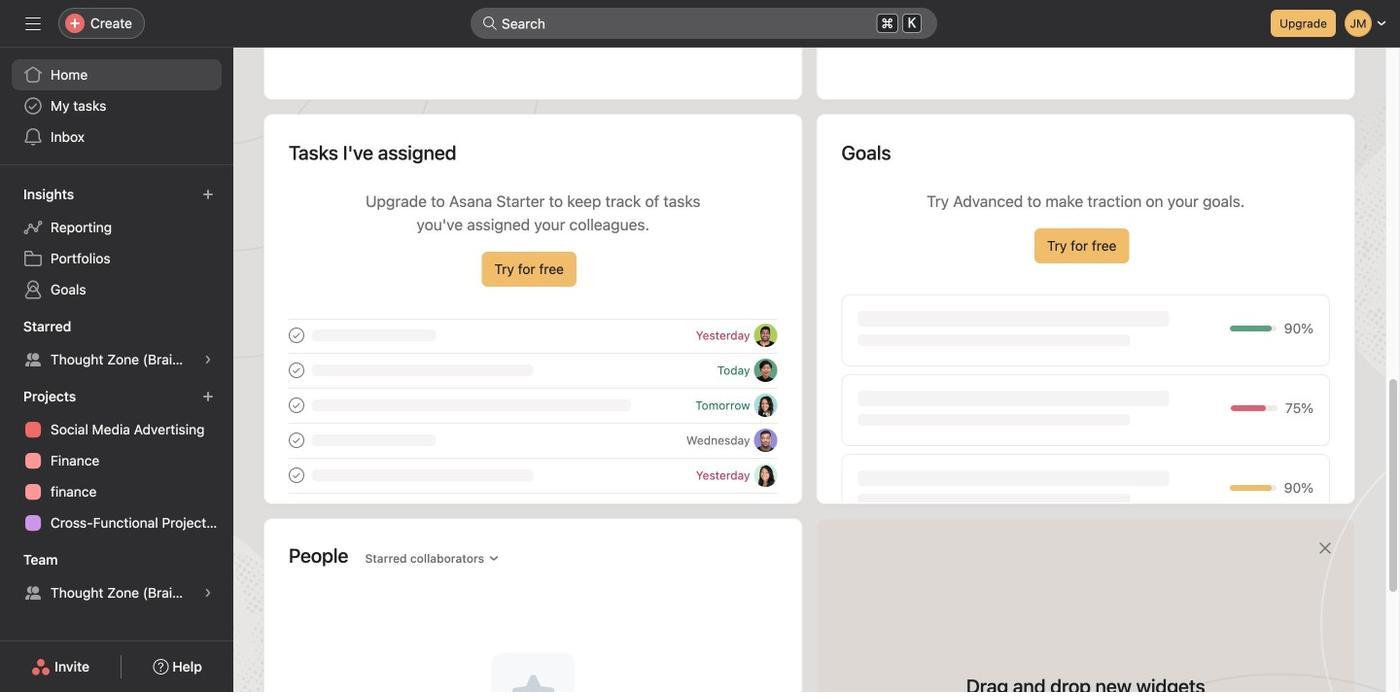 Task type: locate. For each thing, give the bounding box(es) containing it.
projects element
[[0, 379, 233, 543]]

starred element
[[0, 309, 233, 379]]

None field
[[471, 8, 938, 39]]

see details, thought zone (brainstorm space) image
[[202, 354, 214, 366]]

insights element
[[0, 177, 233, 309]]

dismiss image
[[1318, 541, 1334, 556]]



Task type: describe. For each thing, give the bounding box(es) containing it.
new insights image
[[202, 189, 214, 200]]

hide sidebar image
[[25, 16, 41, 31]]

prominent image
[[482, 16, 498, 31]]

see details, thought zone (brainstorm space) image
[[202, 588, 214, 599]]

global element
[[0, 48, 233, 164]]

new project or portfolio image
[[202, 391, 214, 403]]

Search tasks, projects, and more text field
[[471, 8, 938, 39]]

teams element
[[0, 543, 233, 613]]



Task type: vqa. For each thing, say whether or not it's contained in the screenshot.
See details, Thought Zone (Brainstorm Space) image in the bottom left of the page
yes



